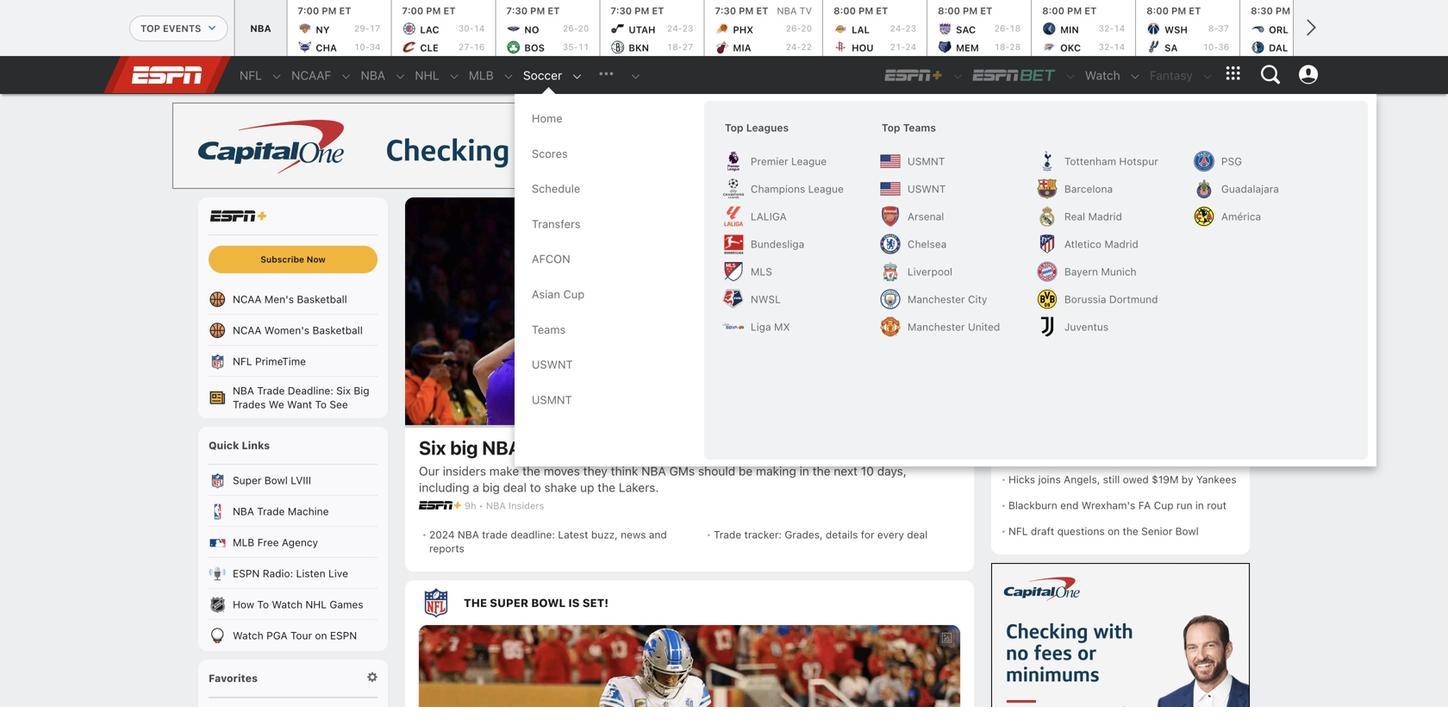 Task type: locate. For each thing, give the bounding box(es) containing it.
watch left fantasy link
[[1085, 68, 1121, 82]]

0 vertical spatial nfl
[[240, 68, 262, 82]]

3 26- from the left
[[995, 23, 1010, 33]]

league for champions league
[[809, 183, 844, 195]]

et for min
[[1085, 5, 1097, 16]]

14 up 16 on the left
[[474, 23, 485, 33]]

8:30 pm et
[[1251, 5, 1306, 16]]

on for tour
[[315, 629, 327, 642]]

0 vertical spatial uswnt
[[908, 183, 946, 195]]

in right making
[[800, 464, 810, 478]]

league
[[792, 155, 827, 167], [809, 183, 844, 195]]

afcon
[[532, 252, 571, 265]]

watch
[[1085, 68, 1121, 82], [272, 598, 303, 611], [233, 629, 264, 642]]

links
[[242, 439, 270, 451]]

deal up nba insiders
[[503, 480, 527, 495]]

soccer link
[[515, 57, 562, 94]]

0 vertical spatial league
[[792, 155, 827, 167]]

32- right min on the right of the page
[[1099, 23, 1114, 33]]

26-
[[563, 23, 578, 33], [786, 23, 801, 33], [995, 23, 1010, 33]]

laliga
[[751, 210, 787, 222]]

nba inside nba trade deadline: six big trades we want to see
[[233, 385, 254, 397]]

0 vertical spatial to
[[1115, 289, 1124, 301]]

20 down tv
[[801, 23, 812, 33]]

$19m
[[1152, 473, 1179, 485]]

0 vertical spatial ncaa
[[233, 293, 262, 305]]

the right make
[[523, 464, 541, 478]]

et for lal
[[876, 5, 888, 16]]

nba down super
[[233, 505, 254, 517]]

agency
[[282, 536, 318, 548]]

0 vertical spatial mlb
[[469, 68, 494, 82]]

0 vertical spatial six
[[336, 385, 351, 397]]

mlb free agency link
[[198, 527, 388, 558]]

uswnt link down asian cup "link"
[[523, 347, 696, 382]]

1 horizontal spatial six
[[419, 436, 446, 459]]

34
[[370, 42, 381, 52]]

hicks
[[1009, 473, 1036, 485]]

0 vertical spatial cup
[[564, 288, 585, 301]]

1 8:00 from the left
[[834, 5, 856, 16]]

sa
[[1165, 42, 1178, 54]]

26-20 up 24-22
[[786, 23, 812, 33]]

ncaa women's basketball link
[[198, 315, 388, 346]]

big right a
[[483, 480, 500, 495]]

top for top events
[[141, 23, 160, 34]]

20 up "11" at the left top of the page
[[578, 23, 589, 33]]

1 24-23 from the left
[[667, 23, 694, 33]]

32-14
[[1099, 23, 1125, 33], [1099, 42, 1125, 52]]

1 vertical spatial mlb
[[233, 536, 255, 548]]

deal
[[503, 480, 527, 495], [907, 529, 928, 541]]

mls
[[751, 266, 773, 278]]

0 horizontal spatial teams
[[532, 323, 566, 336]]

home
[[532, 112, 563, 125]]

2 pm from the left
[[426, 5, 441, 16]]

2 7:30 from the left
[[611, 5, 632, 16]]

usmnt for right usmnt link
[[908, 155, 945, 167]]

8 pm from the left
[[1068, 5, 1082, 16]]

18- down 26-18
[[995, 42, 1010, 52]]

8:00 pm et for min
[[1043, 5, 1097, 16]]

26- for sac
[[995, 23, 1010, 33]]

0 horizontal spatial nhl
[[306, 598, 327, 611]]

league for premier league
[[792, 155, 827, 167]]

1 32-14 from the top
[[1099, 23, 1125, 33]]

wr's
[[1203, 329, 1228, 341]]

1 vertical spatial uswnt
[[532, 358, 573, 371]]

schedule
[[532, 182, 581, 195]]

watch left the pga
[[233, 629, 264, 642]]

0 horizontal spatial uswnt link
[[523, 347, 696, 382]]

7:00 pm et up the lac
[[402, 5, 456, 16]]

blackburn
[[1009, 499, 1058, 511]]

up'
[[1158, 329, 1174, 341]]

2 horizontal spatial to
[[1115, 289, 1124, 301]]

8:00 pm et up sac
[[938, 5, 993, 16]]

0 vertical spatial watch
[[1085, 68, 1121, 82]]

teams down asian
[[532, 323, 566, 336]]

0 horizontal spatial usmnt link
[[523, 382, 696, 418]]

8 et from the left
[[1085, 5, 1097, 16]]

7:30 up utah
[[611, 5, 632, 16]]

2 horizontal spatial 26-
[[995, 23, 1010, 33]]

3 8:00 pm et from the left
[[1043, 5, 1097, 16]]

1 horizontal spatial 7:00 pm et
[[402, 5, 456, 16]]

1 horizontal spatial 23
[[906, 23, 917, 33]]

min
[[1061, 24, 1079, 35]]

1 vertical spatial deal
[[907, 529, 928, 541]]

2 7:00 from the left
[[402, 5, 424, 16]]

2 7:30 pm et from the left
[[611, 5, 664, 16]]

subscribe now
[[261, 254, 326, 264]]

0 horizontal spatial 24-
[[667, 23, 683, 33]]

six
[[336, 385, 351, 397], [419, 436, 446, 459]]

2 26- from the left
[[786, 23, 801, 33]]

1 32- from the top
[[1099, 23, 1114, 33]]

1 horizontal spatial nhl
[[415, 68, 439, 82]]

7:30 pm et up utah
[[611, 5, 664, 16]]

basketball up ncaa women's basketball
[[297, 293, 347, 305]]

0 vertical spatial bowl
[[265, 474, 288, 486]]

espn plus logo image
[[209, 209, 268, 223]]

teams down 24
[[903, 122, 936, 134]]

4 8:00 from the left
[[1147, 5, 1169, 16]]

2 8:00 pm et from the left
[[938, 5, 993, 16]]

1 et from the left
[[339, 5, 351, 16]]

24- up 18-27
[[667, 23, 683, 33]]

top inside 'button'
[[141, 23, 160, 34]]

8:00 up lal
[[834, 5, 856, 16]]

7:30 up phx
[[715, 5, 737, 16]]

pm for min
[[1068, 5, 1082, 16]]

in
[[800, 464, 810, 478], [1196, 499, 1204, 511]]

2 32- from the top
[[1099, 42, 1114, 52]]

transfers link
[[523, 206, 696, 242]]

9 pm from the left
[[1172, 5, 1187, 16]]

watch for watch
[[1085, 68, 1121, 82]]

1 horizontal spatial 7:30
[[611, 5, 632, 16]]

7:30 pm et for no
[[506, 5, 560, 16]]

make
[[490, 464, 519, 478]]

1 horizontal spatial mlb
[[469, 68, 494, 82]]

24- up 21-
[[890, 23, 906, 33]]

after
[[1177, 329, 1200, 341]]

32- up the watch link
[[1099, 42, 1114, 52]]

nba inside 2024 nba trade deadline: latest buzz, news and reports
[[458, 529, 479, 541]]

0 vertical spatial usmnt link
[[875, 147, 1032, 175]]

7:00
[[298, 5, 319, 16], [402, 5, 424, 16]]

six up see
[[336, 385, 351, 397]]

1 horizontal spatial teams
[[903, 122, 936, 134]]

2 horizontal spatial 7:30
[[715, 5, 737, 16]]

deal right 'every'
[[907, 529, 928, 541]]

et for ny
[[339, 5, 351, 16]]

manchester down the manchester city
[[908, 321, 965, 333]]

26-20 up 35-11
[[563, 23, 589, 33]]

0 horizontal spatial uswnt
[[532, 358, 573, 371]]

18-27
[[667, 42, 694, 52]]

2 26-20 from the left
[[786, 23, 812, 33]]

pm for lal
[[859, 5, 874, 16]]

7:30 pm et up no
[[506, 5, 560, 16]]

2 23 from the left
[[906, 23, 917, 33]]

8:00 pm et
[[834, 5, 888, 16], [938, 5, 993, 16], [1043, 5, 1097, 16], [1147, 5, 1201, 16]]

listen
[[296, 567, 326, 579]]

1 vertical spatial uswnt link
[[523, 347, 696, 382]]

0 horizontal spatial bowl
[[265, 474, 288, 486]]

1 vertical spatial 32-14
[[1099, 42, 1125, 52]]

0 vertical spatial teams
[[903, 122, 936, 134]]

8:00 pm et up min on the right of the page
[[1043, 5, 1097, 16]]

29-17
[[354, 23, 381, 33]]

2 et from the left
[[444, 5, 456, 16]]

nfl for nfl draft questions on the senior bowl
[[1009, 525, 1028, 537]]

usmnt
[[908, 155, 945, 167], [532, 393, 572, 406]]

6 et from the left
[[876, 5, 888, 16]]

nba
[[777, 5, 797, 16], [250, 23, 271, 34], [361, 68, 386, 82], [233, 385, 254, 397], [482, 436, 522, 459], [642, 464, 666, 478], [486, 500, 506, 511], [233, 505, 254, 517], [458, 529, 479, 541]]

1 horizontal spatial 26-
[[786, 23, 801, 33]]

nfl left the primetime
[[233, 355, 252, 367]]

1 23 from the left
[[683, 23, 694, 33]]

1 vertical spatial league
[[809, 183, 844, 195]]

1 horizontal spatial 7:00
[[402, 5, 424, 16]]

nfl left ncaaf link
[[240, 68, 262, 82]]

0 vertical spatial deal
[[503, 480, 527, 495]]

10 pm from the left
[[1276, 5, 1291, 16]]

0 vertical spatial 32-14
[[1099, 23, 1125, 33]]

1 26- from the left
[[563, 23, 578, 33]]

0 horizontal spatial in
[[800, 464, 810, 478]]

uswnt down teams link
[[532, 358, 573, 371]]

1 horizontal spatial to
[[664, 436, 682, 459]]

reid: toney's injury 'not made up' after wr's rant
[[1009, 329, 1228, 354]]

3 pm from the left
[[530, 5, 545, 16]]

24-23 for 8:00 pm et
[[890, 23, 917, 33]]

1 vertical spatial to
[[664, 436, 682, 459]]

2 24-23 from the left
[[890, 23, 917, 33]]

1 ncaa from the top
[[233, 293, 262, 305]]

1 vertical spatial big
[[483, 480, 500, 495]]

1 vertical spatial 32-
[[1099, 42, 1114, 52]]

1 7:30 from the left
[[506, 5, 528, 16]]

23 up 24
[[906, 23, 917, 33]]

top teams
[[882, 122, 936, 134]]

nba down 34
[[361, 68, 386, 82]]

nba up make
[[482, 436, 522, 459]]

26- up 24-22
[[786, 23, 801, 33]]

2 18- from the left
[[995, 42, 1010, 52]]

trade down super bowl lviii
[[257, 505, 285, 517]]

tottenham hotspur link
[[1032, 147, 1189, 175]]

usmnt down top teams
[[908, 155, 945, 167]]

pm for sac
[[963, 5, 978, 16]]

0 vertical spatial usmnt
[[908, 155, 945, 167]]

1 7:00 pm et from the left
[[298, 5, 351, 16]]

pm for ny
[[322, 5, 337, 16]]

2 32-14 from the top
[[1099, 42, 1125, 52]]

6 pm from the left
[[859, 5, 874, 16]]

0 horizontal spatial 10-
[[354, 42, 370, 52]]

mlb for mlb
[[469, 68, 494, 82]]

0 horizontal spatial usmnt
[[532, 393, 572, 406]]

1 7:30 pm et from the left
[[506, 5, 560, 16]]

uswnt link
[[875, 175, 1032, 203], [523, 347, 696, 382]]

7:00 up ny
[[298, 5, 319, 16]]

1 vertical spatial teams
[[532, 323, 566, 336]]

basketball
[[297, 293, 347, 305], [313, 324, 363, 336]]

3 et from the left
[[548, 5, 560, 16]]

nfl for nfl primetime
[[233, 355, 252, 367]]

1 horizontal spatial 24-
[[786, 42, 801, 52]]

8:00 pm et for wsh
[[1147, 5, 1201, 16]]

10- for cha
[[354, 42, 370, 52]]

pm up ny
[[322, 5, 337, 16]]

8:00 up 'wsh' at right top
[[1147, 5, 1169, 16]]

atletico
[[1065, 238, 1102, 250]]

nwsl
[[751, 293, 781, 305]]

26- up 18-28 at the top right of page
[[995, 23, 1010, 33]]

six inside nba trade deadline: six big trades we want to see
[[336, 385, 351, 397]]

9 et from the left
[[1189, 5, 1201, 16]]

1 10- from the left
[[354, 42, 370, 52]]

2 manchester from the top
[[908, 321, 965, 333]]

top left events
[[141, 23, 160, 34]]

pm up sac
[[963, 5, 978, 16]]

1 vertical spatial bowl
[[1176, 525, 1199, 537]]

1 vertical spatial ncaa
[[233, 324, 262, 336]]

1 8:00 pm et from the left
[[834, 5, 888, 16]]

cup right the fa
[[1154, 499, 1174, 511]]

2 10- from the left
[[1203, 42, 1219, 52]]

top down 21-
[[882, 122, 901, 134]]

on right tour
[[315, 629, 327, 642]]

1 horizontal spatial usmnt link
[[875, 147, 1032, 175]]

1 horizontal spatial 24-23
[[890, 23, 917, 33]]

1 vertical spatial trade
[[257, 505, 285, 517]]

0 horizontal spatial watch
[[233, 629, 264, 642]]

nba up nfl link
[[250, 23, 271, 34]]

8:00 for min
[[1043, 5, 1065, 16]]

2 horizontal spatial watch
[[1085, 68, 1121, 82]]

3 8:00 from the left
[[1043, 5, 1065, 16]]

0 vertical spatial nhl
[[415, 68, 439, 82]]

blackburn end wrexham's fa cup run in rout
[[1009, 499, 1227, 511]]

manchester city link
[[875, 285, 1032, 313]]

8:00 for wsh
[[1147, 5, 1169, 16]]

35-
[[563, 42, 578, 52]]

to right how
[[257, 598, 269, 611]]

chiefs
[[1053, 249, 1084, 261]]

blackburn end wrexham's fa cup run in rout link
[[1009, 492, 1240, 518]]

2 ncaa from the top
[[233, 324, 262, 336]]

1 horizontal spatial deal
[[907, 529, 928, 541]]

7:00 up the lac
[[402, 5, 424, 16]]

7:00 for lac
[[402, 5, 424, 16]]

10- down 8-
[[1203, 42, 1219, 52]]

1 vertical spatial madrid
[[1105, 238, 1139, 250]]

7:30 up no
[[506, 5, 528, 16]]

2 vertical spatial to
[[530, 480, 541, 495]]

basketball right the women's
[[313, 324, 363, 336]]

trade left tracker:
[[714, 529, 742, 541]]

24- down tv
[[786, 42, 801, 52]]

nwsl link
[[718, 285, 875, 313]]

up
[[580, 480, 595, 495]]

0 horizontal spatial mlb
[[233, 536, 255, 548]]

10- for sa
[[1203, 42, 1219, 52]]

bayern munich
[[1065, 266, 1137, 278]]

cup inside asian cup "link"
[[564, 288, 585, 301]]

7 pm from the left
[[963, 5, 978, 16]]

real madrid
[[1065, 210, 1123, 222]]

tears
[[1195, 249, 1220, 261]]

utah
[[629, 24, 656, 35]]

in inside 'link'
[[1196, 499, 1204, 511]]

ncaa up nfl primetime
[[233, 324, 262, 336]]

0 horizontal spatial espn
[[233, 567, 260, 579]]

pm up no
[[530, 5, 545, 16]]

26-20
[[563, 23, 589, 33], [786, 23, 812, 33]]

0 horizontal spatial on
[[315, 629, 327, 642]]

bowl left lviii
[[265, 474, 288, 486]]

uswnt link up arsenal
[[875, 175, 1032, 203]]

0 vertical spatial trade
[[257, 385, 285, 397]]

4 8:00 pm et from the left
[[1147, 5, 1201, 16]]

tucker: mahomes, kelce exchange 'in good fun'
[[1009, 434, 1220, 460]]

manchester united link
[[875, 313, 1032, 341]]

1 20 from the left
[[578, 23, 589, 33]]

mlb left free
[[233, 536, 255, 548]]

questions
[[1058, 525, 1105, 537]]

1 horizontal spatial to
[[315, 398, 327, 410]]

trades
[[526, 436, 583, 459]]

7:00 pm et up ny
[[298, 5, 351, 16]]

nhl down cle
[[415, 68, 439, 82]]

trade up 'we' in the bottom of the page
[[257, 385, 285, 397]]

soccer
[[523, 68, 562, 82]]

trade inside nba trade deadline: six big trades we want to see
[[257, 385, 285, 397]]

bos
[[525, 42, 545, 54]]

1 vertical spatial usmnt
[[532, 393, 572, 406]]

pm up 'wsh' at right top
[[1172, 5, 1187, 16]]

2 horizontal spatial 24-
[[890, 23, 906, 33]]

1 horizontal spatial on
[[1108, 525, 1120, 537]]

0 horizontal spatial 7:30 pm et
[[506, 5, 560, 16]]

barcelona link
[[1032, 175, 1189, 203]]

favorites
[[209, 672, 258, 684]]

toney's
[[1036, 329, 1074, 341]]

7:30 for no
[[506, 5, 528, 16]]

six up our
[[419, 436, 446, 459]]

et for sac
[[981, 5, 993, 16]]

32-14 right min on the right of the page
[[1099, 23, 1125, 33]]

ncaa left the men's
[[233, 293, 262, 305]]

18-28
[[995, 42, 1021, 52]]

8:00 up sac
[[938, 5, 961, 16]]

nfl left draft on the right bottom
[[1009, 525, 1028, 537]]

4 pm from the left
[[635, 5, 650, 16]]

24
[[906, 42, 917, 52]]

8:00 up min on the right of the page
[[1043, 5, 1065, 16]]

8:00 pm et up 'wsh' at right top
[[1147, 5, 1201, 16]]

14 right min on the right of the page
[[1114, 23, 1125, 33]]

basketball for ncaa men's basketball
[[297, 293, 347, 305]]

7 et from the left
[[981, 5, 993, 16]]

23 up 27
[[683, 23, 694, 33]]

1 horizontal spatial 7:30 pm et
[[611, 5, 664, 16]]

0 horizontal spatial to
[[530, 480, 541, 495]]

4 et from the left
[[652, 5, 664, 16]]

27
[[683, 42, 694, 52]]

0 horizontal spatial 7:00
[[298, 5, 319, 16]]

nba inside nba link
[[361, 68, 386, 82]]

1 pm from the left
[[322, 5, 337, 16]]

cup inside blackburn end wrexham's fa cup run in rout 'link'
[[1154, 499, 1174, 511]]

8:00 pm et for sac
[[938, 5, 993, 16]]

top left leagues
[[725, 122, 744, 134]]

ncaaf
[[292, 68, 331, 82]]

10- down 29- on the top
[[354, 42, 370, 52]]

26-20 for phx
[[786, 23, 812, 33]]

1 horizontal spatial espn
[[330, 629, 357, 642]]

18- right the bkn
[[667, 42, 683, 52]]

scores
[[532, 147, 568, 160]]

2 vertical spatial nfl
[[1009, 525, 1028, 537]]

1 horizontal spatial uswnt
[[908, 183, 946, 195]]

nfl
[[240, 68, 262, 82], [233, 355, 252, 367], [1009, 525, 1028, 537]]

26- up 35-
[[563, 23, 578, 33]]

2 8:00 from the left
[[938, 5, 961, 16]]

1 vertical spatial in
[[1196, 499, 1204, 511]]

pm up the lac
[[426, 5, 441, 16]]

américa
[[1222, 210, 1262, 222]]

league up laliga link
[[809, 183, 844, 195]]

pm up min on the right of the page
[[1068, 5, 1082, 16]]

2 vertical spatial trade
[[714, 529, 742, 541]]

city
[[968, 293, 988, 305]]

tv
[[800, 5, 812, 16]]

0 horizontal spatial 23
[[683, 23, 694, 33]]

1 horizontal spatial 20
[[801, 23, 812, 33]]

1 26-20 from the left
[[563, 23, 589, 33]]

1 horizontal spatial 26-20
[[786, 23, 812, 33]]

1 horizontal spatial 10-
[[1203, 42, 1219, 52]]

32-14 for okc
[[1099, 42, 1125, 52]]

pm up phx
[[739, 5, 754, 16]]

1 horizontal spatial 18-
[[995, 42, 1010, 52]]

1 18- from the left
[[667, 42, 683, 52]]

1 manchester from the top
[[908, 293, 965, 305]]

league inside "link"
[[809, 183, 844, 195]]

0 horizontal spatial to
[[257, 598, 269, 611]]

2 7:00 pm et from the left
[[402, 5, 456, 16]]

7:30 for utah
[[611, 5, 632, 16]]

1 vertical spatial on
[[315, 629, 327, 642]]

espn radio: listen live
[[233, 567, 348, 579]]

pm up orl
[[1276, 5, 1291, 16]]

0 horizontal spatial cup
[[564, 288, 585, 301]]

1 vertical spatial nhl
[[306, 598, 327, 611]]

reid:
[[1009, 329, 1033, 341]]

by
[[1182, 473, 1194, 485]]

2 20 from the left
[[801, 23, 812, 33]]

1 vertical spatial to
[[257, 598, 269, 611]]

1 horizontal spatial watch
[[272, 598, 303, 611]]

nba up trades
[[233, 385, 254, 397]]

nba link
[[352, 57, 386, 94]]

asian
[[532, 288, 560, 301]]

1 vertical spatial cup
[[1154, 499, 1174, 511]]

0 horizontal spatial 20
[[578, 23, 589, 33]]

nba up reports
[[458, 529, 479, 541]]

manchester for manchester city
[[908, 293, 965, 305]]

0 horizontal spatial 7:30
[[506, 5, 528, 16]]

0 horizontal spatial 26-
[[563, 23, 578, 33]]

1 7:00 from the left
[[298, 5, 319, 16]]

uswnt up arsenal
[[908, 183, 946, 195]]

bowl down run
[[1176, 525, 1199, 537]]

wrexham's
[[1082, 499, 1136, 511]]

fun'
[[1009, 448, 1028, 460]]

7:30 pm et
[[506, 5, 560, 16], [611, 5, 664, 16]]

the
[[464, 596, 487, 609]]

nhl left games
[[306, 598, 327, 611]]

pm up utah
[[635, 5, 650, 16]]

top leagues
[[725, 122, 789, 134]]

18- for mem
[[995, 42, 1010, 52]]

espn down games
[[330, 629, 357, 642]]

on down blackburn end wrexham's fa cup run in rout
[[1108, 525, 1120, 537]]

reports:
[[1009, 249, 1050, 261]]

usmnt up trades
[[532, 393, 572, 406]]

1 vertical spatial nfl
[[233, 355, 252, 367]]

nfl for nfl
[[240, 68, 262, 82]]

on for questions
[[1108, 525, 1120, 537]]

watch pga tour on espn link
[[198, 620, 388, 651]]

events
[[163, 23, 201, 34]]

1 vertical spatial six
[[419, 436, 446, 459]]

usmnt link up "we"
[[523, 382, 696, 418]]



Task type: describe. For each thing, give the bounding box(es) containing it.
psg
[[1222, 155, 1243, 167]]

trade for machine
[[257, 505, 285, 517]]

24- for 8:00 pm et
[[890, 23, 906, 33]]

hicks joins angels, still owed $19m by yankees link
[[1009, 467, 1240, 492]]

deadline:
[[511, 529, 555, 541]]

barcelona
[[1065, 183, 1113, 195]]

26-20 for no
[[563, 23, 589, 33]]

deal inside 'six big nba trades we want to see before the deadline our insiders make the moves they think nba gms should be making in the next 10 days, including a big deal to shake up the lakers.'
[[503, 480, 527, 495]]

kelce
[[1101, 434, 1128, 446]]

ncaa for ncaa women's basketball
[[233, 324, 262, 336]]

and
[[649, 529, 667, 541]]

liverpool
[[908, 266, 953, 278]]

draft
[[1031, 525, 1055, 537]]

7:00 pm et for ny
[[298, 5, 351, 16]]

8:00 pm et for lal
[[834, 5, 888, 16]]

now
[[307, 254, 326, 264]]

injury
[[1077, 329, 1104, 341]]

18- for bkn
[[667, 42, 683, 52]]

reid: toney's injury 'not made up' after wr's rant link
[[1009, 322, 1240, 361]]

26- for no
[[563, 23, 578, 33]]

ncaa men's basketball link
[[198, 284, 388, 315]]

24- for 7:30 pm et
[[667, 23, 683, 33]]

0 vertical spatial uswnt link
[[875, 175, 1032, 203]]

lakers.
[[619, 480, 659, 495]]

5 et from the left
[[757, 5, 769, 16]]

5 pm from the left
[[739, 5, 754, 16]]

radio:
[[263, 567, 293, 579]]

shake
[[544, 480, 577, 495]]

juventus link
[[1032, 313, 1189, 341]]

top for top teams
[[882, 122, 901, 134]]

phx
[[733, 24, 754, 35]]

et for no
[[548, 5, 560, 16]]

mlb for mlb free agency
[[233, 536, 255, 548]]

champions league
[[751, 183, 844, 195]]

21-
[[890, 42, 906, 52]]

a
[[473, 480, 479, 495]]

7:00 pm et for lac
[[402, 5, 456, 16]]

7:00 for ny
[[298, 5, 319, 16]]

next
[[834, 464, 858, 478]]

borussia dortmund link
[[1032, 285, 1189, 313]]

every
[[878, 529, 904, 541]]

10 et from the left
[[1294, 5, 1306, 16]]

headlines
[[1024, 210, 1077, 222]]

14 up the watch link
[[1114, 42, 1125, 52]]

1 vertical spatial watch
[[272, 598, 303, 611]]

1 vertical spatial usmnt link
[[523, 382, 696, 418]]

nba trade machine
[[233, 505, 329, 517]]

nba right 9h
[[486, 500, 506, 511]]

nfl draft questions on the senior bowl
[[1009, 525, 1199, 537]]

run
[[1177, 499, 1193, 511]]

pm for lac
[[426, 5, 441, 16]]

et for wsh
[[1189, 5, 1201, 16]]

see
[[686, 436, 718, 459]]

they
[[583, 464, 608, 478]]

trade tracker: grades, details for every deal
[[714, 529, 928, 541]]

mlb free agency
[[233, 536, 318, 548]]

top for top headlines
[[1002, 210, 1021, 222]]

the left next
[[813, 464, 831, 478]]

et for lac
[[444, 5, 456, 16]]

32- for min
[[1099, 23, 1114, 33]]

11
[[578, 42, 589, 52]]

7:30 pm et for utah
[[611, 5, 664, 16]]

nba up lakers.
[[642, 464, 666, 478]]

think
[[611, 464, 638, 478]]

32-14 for min
[[1099, 23, 1125, 33]]

nba left tv
[[777, 5, 797, 16]]

is
[[569, 596, 580, 609]]

good
[[1195, 434, 1220, 446]]

real madrid link
[[1032, 203, 1189, 230]]

24-23 for 7:30 pm et
[[667, 23, 694, 33]]

top for top leagues
[[725, 122, 744, 134]]

madrid for atletico madrid
[[1105, 238, 1139, 250]]

1 vertical spatial espn
[[330, 629, 357, 642]]

bowl
[[531, 596, 566, 609]]

be
[[739, 464, 753, 478]]

pm for wsh
[[1172, 5, 1187, 16]]

tottenham hotspur
[[1065, 155, 1159, 167]]

tracker:
[[745, 529, 782, 541]]

8:00 for lal
[[834, 5, 856, 16]]

insiders
[[509, 500, 544, 511]]

to inside how to watch nhl games link
[[257, 598, 269, 611]]

8-37
[[1209, 23, 1230, 33]]

madrid for real madrid
[[1089, 210, 1123, 222]]

usmnt for usmnt link to the bottom
[[532, 393, 572, 406]]

1 horizontal spatial bowl
[[1176, 525, 1199, 537]]

munich
[[1102, 266, 1137, 278]]

basketball for ncaa women's basketball
[[313, 324, 363, 336]]

8:00 for sac
[[938, 5, 961, 16]]

in inside 'six big nba trades we want to see before the deadline our insiders make the moves they think nba gms should be making in the next 10 days, including a big deal to shake up the lakers.'
[[800, 464, 810, 478]]

0 vertical spatial big
[[450, 436, 478, 459]]

set!
[[583, 596, 609, 609]]

champions
[[751, 183, 806, 195]]

the up making
[[784, 436, 813, 459]]

nfl primetime
[[233, 355, 306, 367]]

to inside sixers' embiid (knee) to miss 2nd straight game
[[1115, 289, 1124, 301]]

17
[[370, 23, 381, 33]]

reports
[[429, 542, 465, 554]]

23 for 7:30 pm et
[[683, 23, 694, 33]]

14 for 8:00 pm et
[[1114, 23, 1125, 33]]

23 for 8:00 pm et
[[906, 23, 917, 33]]

atletico madrid link
[[1032, 230, 1189, 258]]

our
[[419, 464, 440, 478]]

32- for okc
[[1099, 42, 1114, 52]]

cle
[[420, 42, 439, 54]]

okc
[[1061, 42, 1081, 54]]

should
[[698, 464, 736, 478]]

manchester for manchester united
[[908, 321, 965, 333]]

quick
[[209, 439, 239, 451]]

8-
[[1209, 23, 1219, 33]]

embiid
[[1044, 289, 1077, 301]]

borussia dortmund
[[1065, 293, 1159, 305]]

rout
[[1207, 499, 1227, 511]]

nba inside 'nba trade machine' link
[[233, 505, 254, 517]]

six inside 'six big nba trades we want to see before the deadline our insiders make the moves they think nba gms should be making in the next 10 days, including a big deal to shake up the lakers.'
[[419, 436, 446, 459]]

26- for phx
[[786, 23, 801, 33]]

dortmund
[[1110, 293, 1159, 305]]

30-
[[459, 23, 474, 33]]

2024
[[429, 529, 455, 541]]

bayern munich link
[[1032, 258, 1189, 285]]

psg link
[[1189, 147, 1346, 175]]

pm for utah
[[635, 5, 650, 16]]

trade for deadline:
[[257, 385, 285, 397]]

et for utah
[[652, 5, 664, 16]]

mahomes,
[[1048, 434, 1098, 446]]

the left senior
[[1123, 525, 1139, 537]]

the super bowl is set!
[[464, 596, 609, 609]]

liverpool link
[[875, 258, 1032, 285]]

uswnt for leftmost uswnt link
[[532, 358, 573, 371]]

straight
[[1174, 289, 1211, 301]]

leagues
[[747, 122, 789, 134]]

wsh
[[1165, 24, 1188, 35]]

bundesliga
[[751, 238, 805, 250]]

20 for no
[[578, 23, 589, 33]]

lviii
[[291, 474, 311, 486]]

advertisement element
[[992, 563, 1250, 707]]

21-24
[[890, 42, 917, 52]]

3 7:30 from the left
[[715, 5, 737, 16]]

asian cup
[[532, 288, 585, 301]]

bayern
[[1065, 266, 1099, 278]]

ncaaf link
[[283, 57, 331, 94]]

nfl primetime link
[[198, 346, 388, 377]]

mem
[[956, 42, 979, 54]]

liga mx
[[751, 321, 790, 333]]

how to watch nhl games link
[[198, 589, 388, 620]]

watch for watch pga tour on espn
[[233, 629, 264, 642]]

quick links
[[209, 439, 270, 451]]

days,
[[878, 464, 907, 478]]

champions league link
[[718, 175, 875, 203]]

trade
[[482, 529, 508, 541]]

14 for 7:00 pm et
[[474, 23, 485, 33]]

we
[[269, 398, 284, 410]]

pm for no
[[530, 5, 545, 16]]

ncaa for ncaa men's basketball
[[233, 293, 262, 305]]

uswnt for top uswnt link
[[908, 183, 946, 195]]

to inside nba trade deadline: six big trades we want to see
[[315, 398, 327, 410]]

laliga link
[[718, 203, 875, 230]]

scores link
[[523, 136, 696, 171]]

20 for phx
[[801, 23, 812, 33]]

chelsea
[[908, 238, 947, 250]]

nhl link
[[406, 57, 439, 94]]

the right up
[[598, 480, 616, 495]]

8:30
[[1251, 5, 1274, 16]]

how
[[233, 598, 254, 611]]

news
[[621, 529, 646, 541]]



Task type: vqa. For each thing, say whether or not it's contained in the screenshot.
signed dt isaiah buggs to the practice squad.
no



